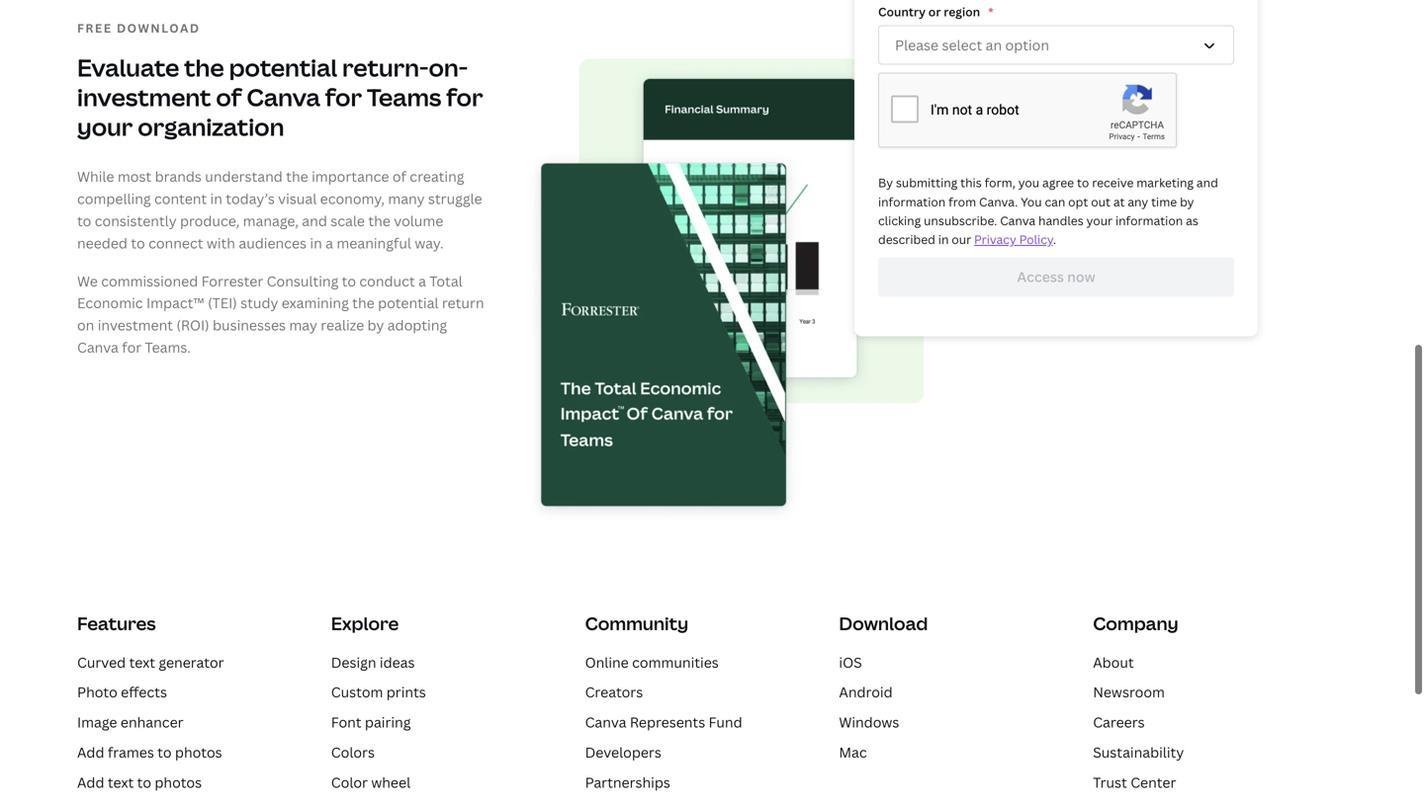 Task type: locate. For each thing, give the bounding box(es) containing it.
brands
[[155, 167, 202, 186]]

many
[[388, 189, 425, 208]]

0 vertical spatial and
[[1196, 175, 1218, 191]]

the up the meaningful
[[368, 212, 390, 230]]

scale
[[331, 212, 365, 230]]

generator
[[159, 653, 224, 672]]

1 vertical spatial investment
[[98, 316, 173, 335]]

in inside by submitting this form, you agree to receive marketing and information from canva. you can opt out at any time by clicking unsubscribe. canva handles your information as described in our
[[938, 232, 949, 248]]

0 vertical spatial text
[[129, 653, 155, 672]]

investment
[[77, 81, 211, 113], [98, 316, 173, 335]]

1 vertical spatial your
[[1086, 213, 1113, 229]]

to left conduct
[[342, 272, 356, 291]]

windows
[[839, 714, 899, 732]]

return
[[442, 294, 484, 313]]

communities
[[632, 653, 719, 672]]

explore
[[331, 612, 399, 636]]

.
[[1053, 232, 1056, 248]]

needed
[[77, 234, 128, 253]]

add for add text to photos
[[77, 774, 104, 792]]

0 vertical spatial your
[[77, 111, 133, 143]]

of up many
[[392, 167, 406, 186]]

1 horizontal spatial potential
[[378, 294, 439, 313]]

prints
[[386, 683, 426, 702]]

for inside we commissioned forrester consulting to conduct a total economic impact™ (tei) study examining the potential return on investment (roi) businesses may realize by adopting canva for teams.
[[122, 338, 142, 357]]

canva down creators
[[585, 714, 626, 732]]

we
[[77, 272, 98, 291]]

for left teams.
[[122, 338, 142, 357]]

free download
[[77, 20, 200, 36]]

text
[[129, 653, 155, 672], [108, 774, 134, 792]]

of for canva
[[216, 81, 242, 113]]

1 horizontal spatial and
[[1196, 175, 1218, 191]]

form,
[[985, 175, 1015, 191]]

1 vertical spatial by
[[367, 316, 384, 335]]

and inside while most brands understand the importance of creating compelling content in today's visual economy, many struggle to consistently produce, manage, and scale the volume needed to connect with audiences in a meaningful way.
[[302, 212, 327, 230]]

add for add frames to photos
[[77, 744, 104, 762]]

investment inside we commissioned forrester consulting to conduct a total economic impact™ (tei) study examining the potential return on investment (roi) businesses may realize by adopting canva for teams.
[[98, 316, 173, 335]]

canva up privacy policy .
[[1000, 213, 1035, 229]]

understand
[[205, 167, 283, 186]]

region
[[944, 3, 980, 20]]

0 horizontal spatial by
[[367, 316, 384, 335]]

features
[[77, 612, 156, 636]]

return-
[[342, 52, 429, 84]]

of inside evaluate the potential return-on- investment of canva for teams for your organization
[[216, 81, 242, 113]]

1 horizontal spatial a
[[418, 272, 426, 291]]

color wheel link
[[331, 774, 411, 792]]

android link
[[839, 683, 893, 702]]

add text to photos link
[[77, 774, 202, 792]]

manage,
[[243, 212, 299, 230]]

today's
[[226, 189, 275, 208]]

your inside evaluate the potential return-on- investment of canva for teams for your organization
[[77, 111, 133, 143]]

1 vertical spatial photos
[[155, 774, 202, 792]]

0 horizontal spatial information
[[878, 194, 946, 210]]

android
[[839, 683, 893, 702]]

evaluate the potential return-on- investment of canva for teams for your organization
[[77, 52, 483, 143]]

a left total
[[418, 272, 426, 291]]

of up understand
[[216, 81, 242, 113]]

the up 'realize'
[[352, 294, 374, 313]]

0 vertical spatial by
[[1180, 194, 1194, 210]]

by submitting this form, you agree to receive marketing and information from canva. you can opt out at any time by clicking unsubscribe. canva handles your information as described in our
[[878, 175, 1218, 248]]

from
[[948, 194, 976, 210]]

for right teams
[[446, 81, 483, 113]]

1 vertical spatial text
[[108, 774, 134, 792]]

custom
[[331, 683, 383, 702]]

online communities
[[585, 653, 719, 672]]

in left 'our'
[[938, 232, 949, 248]]

way.
[[415, 234, 443, 253]]

you
[[1018, 175, 1039, 191]]

of for creating
[[392, 167, 406, 186]]

meaningful
[[337, 234, 411, 253]]

country
[[878, 3, 926, 20]]

and up as
[[1196, 175, 1218, 191]]

policy
[[1019, 232, 1053, 248]]

0 horizontal spatial of
[[216, 81, 242, 113]]

in up consulting
[[310, 234, 322, 253]]

1 vertical spatial and
[[302, 212, 327, 230]]

and
[[1196, 175, 1218, 191], [302, 212, 327, 230]]

careers link
[[1093, 714, 1145, 732]]

canva up understand
[[247, 81, 320, 113]]

a
[[326, 234, 333, 253], [418, 272, 426, 291]]

1 horizontal spatial in
[[310, 234, 322, 253]]

teams
[[367, 81, 441, 113]]

your inside by submitting this form, you agree to receive marketing and information from canva. you can opt out at any time by clicking unsubscribe. canva handles your information as described in our
[[1086, 213, 1113, 229]]

0 horizontal spatial your
[[77, 111, 133, 143]]

and down visual
[[302, 212, 327, 230]]

curved
[[77, 653, 126, 672]]

photos down add frames to photos link
[[155, 774, 202, 792]]

sustainability
[[1093, 744, 1184, 762]]

0 vertical spatial add
[[77, 744, 104, 762]]

add
[[77, 744, 104, 762], [77, 774, 104, 792]]

font pairing
[[331, 714, 411, 732]]

0 horizontal spatial for
[[122, 338, 142, 357]]

an
[[986, 35, 1002, 54]]

0 horizontal spatial a
[[326, 234, 333, 253]]

to up opt
[[1077, 175, 1089, 191]]

photos
[[175, 744, 222, 762], [155, 774, 202, 792]]

canva
[[247, 81, 320, 113], [1000, 213, 1035, 229], [77, 338, 119, 357], [585, 714, 626, 732]]

visual
[[278, 189, 317, 208]]

1 vertical spatial information
[[1115, 213, 1183, 229]]

0 vertical spatial information
[[878, 194, 946, 210]]

on
[[77, 316, 94, 335]]

at
[[1113, 194, 1125, 210]]

teams.
[[145, 338, 191, 357]]

investment inside evaluate the potential return-on- investment of canva for teams for your organization
[[77, 81, 211, 113]]

volume
[[394, 212, 443, 230]]

2 add from the top
[[77, 774, 104, 792]]

*
[[988, 3, 993, 20]]

the up organization
[[184, 52, 224, 84]]

1 vertical spatial add
[[77, 774, 104, 792]]

creators
[[585, 683, 643, 702]]

potential inside evaluate the potential return-on- investment of canva for teams for your organization
[[229, 52, 337, 84]]

0 vertical spatial investment
[[77, 81, 211, 113]]

potential up adopting
[[378, 294, 439, 313]]

0 vertical spatial of
[[216, 81, 242, 113]]

frames
[[108, 744, 154, 762]]

canva.
[[979, 194, 1018, 210]]

online communities link
[[585, 653, 719, 672]]

0 vertical spatial photos
[[175, 744, 222, 762]]

canva inside we commissioned forrester consulting to conduct a total economic impact™ (tei) study examining the potential return on investment (roi) businesses may realize by adopting canva for teams.
[[77, 338, 119, 357]]

to up needed
[[77, 212, 91, 230]]

canva down "on"
[[77, 338, 119, 357]]

download
[[839, 612, 928, 636]]

country or region *
[[878, 3, 993, 20]]

ios
[[839, 653, 862, 672]]

add frames to photos
[[77, 744, 222, 762]]

a down scale
[[326, 234, 333, 253]]

0 horizontal spatial potential
[[229, 52, 337, 84]]

potential
[[229, 52, 337, 84], [378, 294, 439, 313]]

in up produce,
[[210, 189, 222, 208]]

your up while
[[77, 111, 133, 143]]

investment down the economic
[[98, 316, 173, 335]]

photos down enhancer
[[175, 744, 222, 762]]

trust center
[[1093, 774, 1176, 792]]

curved text generator
[[77, 653, 224, 672]]

a inside while most brands understand the importance of creating compelling content in today's visual economy, many struggle to consistently produce, manage, and scale the volume needed to connect with audiences in a meaningful way.
[[326, 234, 333, 253]]

1 vertical spatial a
[[418, 272, 426, 291]]

1 horizontal spatial of
[[392, 167, 406, 186]]

1 vertical spatial potential
[[378, 294, 439, 313]]

by
[[878, 175, 893, 191]]

a inside we commissioned forrester consulting to conduct a total economic impact™ (tei) study examining the potential return on investment (roi) businesses may realize by adopting canva for teams.
[[418, 272, 426, 291]]

text for add
[[108, 774, 134, 792]]

of inside while most brands understand the importance of creating compelling content in today's visual economy, many struggle to consistently produce, manage, and scale the volume needed to connect with audiences in a meaningful way.
[[392, 167, 406, 186]]

potential up organization
[[229, 52, 337, 84]]

marketing
[[1137, 175, 1194, 191]]

1 horizontal spatial your
[[1086, 213, 1113, 229]]

privacy policy .
[[974, 232, 1056, 248]]

company
[[1093, 612, 1178, 636]]

information up clicking
[[878, 194, 946, 210]]

for left teams
[[325, 81, 362, 113]]

by
[[1180, 194, 1194, 210], [367, 316, 384, 335]]

2 horizontal spatial in
[[938, 232, 949, 248]]

0 vertical spatial a
[[326, 234, 333, 253]]

mac
[[839, 744, 867, 762]]

ideas
[[380, 653, 415, 672]]

consistently
[[95, 212, 177, 230]]

investment down free download at the top of page
[[77, 81, 211, 113]]

the inside we commissioned forrester consulting to conduct a total economic impact™ (tei) study examining the potential return on investment (roi) businesses may realize by adopting canva for teams.
[[352, 294, 374, 313]]

1 horizontal spatial by
[[1180, 194, 1194, 210]]

1 vertical spatial of
[[392, 167, 406, 186]]

text down frames
[[108, 774, 134, 792]]

(tei)
[[208, 294, 237, 313]]

canva inside by submitting this form, you agree to receive marketing and information from canva. you can opt out at any time by clicking unsubscribe. canva handles your information as described in our
[[1000, 213, 1035, 229]]

please select an option
[[895, 35, 1049, 54]]

1 horizontal spatial for
[[325, 81, 362, 113]]

text for curved
[[129, 653, 155, 672]]

0 horizontal spatial and
[[302, 212, 327, 230]]

design ideas link
[[331, 653, 415, 672]]

0 vertical spatial potential
[[229, 52, 337, 84]]

1 add from the top
[[77, 744, 104, 762]]

your down out
[[1086, 213, 1113, 229]]

to down add frames to photos
[[137, 774, 151, 792]]

free
[[77, 20, 112, 36]]

text up effects
[[129, 653, 155, 672]]

receive
[[1092, 175, 1134, 191]]

canva inside evaluate the potential return-on- investment of canva for teams for your organization
[[247, 81, 320, 113]]

by right 'realize'
[[367, 316, 384, 335]]

information down any
[[1115, 213, 1183, 229]]

by up as
[[1180, 194, 1194, 210]]

while most brands understand the importance of creating compelling content in today's visual economy, many struggle to consistently produce, manage, and scale the volume needed to connect with audiences in a meaningful way.
[[77, 167, 482, 253]]

can
[[1045, 194, 1065, 210]]

image
[[77, 714, 117, 732]]



Task type: vqa. For each thing, say whether or not it's contained in the screenshot.
the within the we commissioned forrester consulting to conduct a total economic impact™ (tei) study examining the potential return on investment (roi) businesses may realize by adopting canva for teams.
yes



Task type: describe. For each thing, give the bounding box(es) containing it.
design
[[331, 653, 376, 672]]

curved text generator link
[[77, 653, 224, 672]]

color wheel
[[331, 774, 411, 792]]

with
[[207, 234, 235, 253]]

community
[[585, 612, 688, 636]]

audiences
[[239, 234, 307, 253]]

you
[[1021, 194, 1042, 210]]

canva represents fund
[[585, 714, 742, 732]]

the inside evaluate the potential return-on- investment of canva for teams for your organization
[[184, 52, 224, 84]]

time
[[1151, 194, 1177, 210]]

clicking
[[878, 213, 921, 229]]

to inside by submitting this form, you agree to receive marketing and information from canva. you can opt out at any time by clicking unsubscribe. canva handles your information as described in our
[[1077, 175, 1089, 191]]

privacy policy link
[[974, 232, 1053, 248]]

option
[[1005, 35, 1049, 54]]

potential inside we commissioned forrester consulting to conduct a total economic impact™ (tei) study examining the potential return on investment (roi) businesses may realize by adopting canva for teams.
[[378, 294, 439, 313]]

fund
[[709, 714, 742, 732]]

handles
[[1038, 213, 1084, 229]]

design ideas
[[331, 653, 415, 672]]

colors
[[331, 744, 375, 762]]

add text to photos
[[77, 774, 202, 792]]

this
[[960, 175, 982, 191]]

most
[[118, 167, 152, 186]]

2 horizontal spatial for
[[446, 81, 483, 113]]

download
[[117, 20, 200, 36]]

connect
[[148, 234, 203, 253]]

image enhancer link
[[77, 714, 184, 732]]

opt
[[1068, 194, 1088, 210]]

commissioned
[[101, 272, 198, 291]]

wheel
[[371, 774, 411, 792]]

developers
[[585, 744, 661, 762]]

described
[[878, 232, 935, 248]]

adopting
[[387, 316, 447, 335]]

as
[[1186, 213, 1198, 229]]

0 horizontal spatial in
[[210, 189, 222, 208]]

about link
[[1093, 653, 1134, 672]]

and inside by submitting this form, you agree to receive marketing and information from canva. you can opt out at any time by clicking unsubscribe. canva handles your information as described in our
[[1196, 175, 1218, 191]]

photos for add text to photos
[[155, 774, 202, 792]]

submitting
[[896, 175, 958, 191]]

creating
[[410, 167, 464, 186]]

font pairing link
[[331, 714, 411, 732]]

enhancer
[[121, 714, 184, 732]]

while
[[77, 167, 114, 186]]

the up visual
[[286, 167, 308, 186]]

trust
[[1093, 774, 1127, 792]]

content
[[154, 189, 207, 208]]

mac link
[[839, 744, 867, 762]]

agree
[[1042, 175, 1074, 191]]

struggle
[[428, 189, 482, 208]]

(roi)
[[176, 316, 209, 335]]

out
[[1091, 194, 1110, 210]]

economic
[[77, 294, 143, 313]]

in for by submitting this form, you agree to receive marketing and information from canva. you can opt out at any time by clicking unsubscribe. canva handles your information as described in our
[[938, 232, 949, 248]]

photo
[[77, 683, 117, 702]]

photos for add frames to photos
[[175, 744, 222, 762]]

newsroom
[[1093, 683, 1165, 702]]

ios link
[[839, 653, 862, 672]]

examining
[[282, 294, 349, 313]]

businesses
[[213, 316, 286, 335]]

1 horizontal spatial information
[[1115, 213, 1183, 229]]

by inside by submitting this form, you agree to receive marketing and information from canva. you can opt out at any time by clicking unsubscribe. canva handles your information as described in our
[[1180, 194, 1194, 210]]

to down the consistently
[[131, 234, 145, 253]]

partnerships
[[585, 774, 670, 792]]

we commissioned forrester consulting to conduct a total economic impact™ (tei) study examining the potential return on investment (roi) businesses may realize by adopting canva for teams.
[[77, 272, 484, 357]]

font
[[331, 714, 361, 732]]

color
[[331, 774, 368, 792]]

evaluate
[[77, 52, 179, 84]]

to down enhancer
[[157, 744, 172, 762]]

by inside we commissioned forrester consulting to conduct a total economic impact™ (tei) study examining the potential return on investment (roi) businesses may realize by adopting canva for teams.
[[367, 316, 384, 335]]

conduct
[[359, 272, 415, 291]]

partnerships link
[[585, 774, 670, 792]]

privacy
[[974, 232, 1016, 248]]

photo effects link
[[77, 683, 167, 702]]

economy,
[[320, 189, 385, 208]]

add frames to photos link
[[77, 744, 222, 762]]

any
[[1128, 194, 1148, 210]]

please
[[895, 35, 939, 54]]

impact™
[[146, 294, 204, 313]]

center
[[1131, 774, 1176, 792]]

may
[[289, 316, 317, 335]]

consulting
[[267, 272, 338, 291]]

windows link
[[839, 714, 899, 732]]

to inside we commissioned forrester consulting to conduct a total economic impact™ (tei) study examining the potential return on investment (roi) businesses may realize by adopting canva for teams.
[[342, 272, 356, 291]]

study
[[240, 294, 278, 313]]

about
[[1093, 653, 1134, 672]]

in for while most brands understand the importance of creating compelling content in today's visual economy, many struggle to consistently produce, manage, and scale the volume needed to connect with audiences in a meaningful way.
[[310, 234, 322, 253]]

custom prints link
[[331, 683, 426, 702]]

custom prints
[[331, 683, 426, 702]]

canva represents fund link
[[585, 714, 742, 732]]

realize
[[321, 316, 364, 335]]

newsroom link
[[1093, 683, 1165, 702]]



